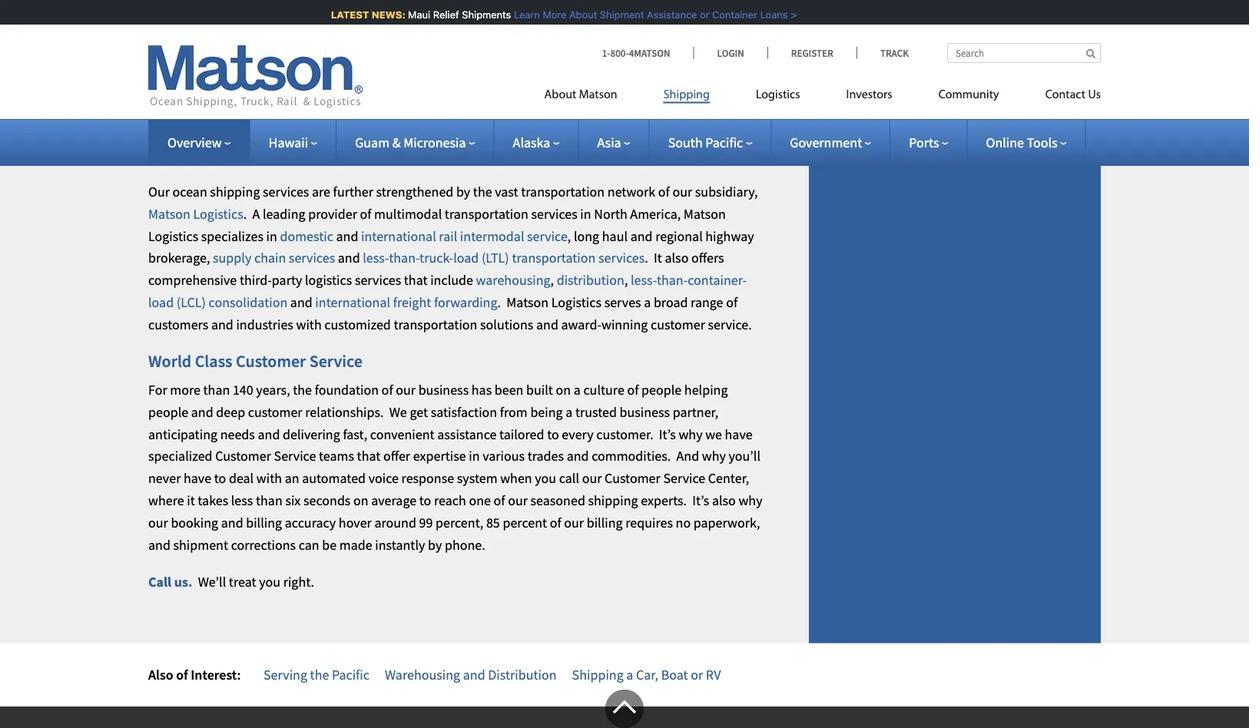 Task type: locate. For each thing, give the bounding box(es) containing it.
to up 99
[[420, 492, 432, 510]]

we
[[706, 426, 722, 443]]

0 vertical spatial with
[[296, 316, 322, 334]]

>
[[786, 9, 792, 20]]

pacific right serving
[[332, 667, 370, 684]]

by inside for more than 140 years, the foundation of our business has been built on a culture of people helping people and deep customer relationships.  we get satisfaction from being a trusted business partner, anticipating needs and delivering fast, convenient assistance tailored to every customer.  it's why we have specialized customer service teams that offer expertise in various trades and commodities.  and why you'll never have to deal with an automated voice response system when you call our customer service center, where it takes less than six seconds on average to reach one of our seasoned shipping experts.  it's also why our booking and billing accuracy hover around 99 percent, 85 percent of our billing requires no paperwork, and shipment corrections can be made instantly by phone.
[[428, 537, 442, 554]]

also down regional at the top of the page
[[665, 250, 689, 267]]

subsidiary,
[[695, 183, 758, 201]]

our up "get"
[[396, 382, 416, 399]]

0 horizontal spatial also
[[665, 250, 689, 267]]

in up long
[[581, 206, 592, 223]]

online
[[987, 134, 1025, 151]]

transportation down freight
[[394, 316, 478, 334]]

1 vertical spatial shipping
[[572, 667, 624, 684]]

culture
[[584, 382, 625, 399]]

built
[[527, 382, 553, 399]]

or left rv on the right bottom of the page
[[691, 667, 704, 684]]

the inside our ocean shipping services are further strengthened by the vast transportation network of our subsidiary, matson logistics
[[473, 183, 492, 201]]

shipping for shipping
[[664, 89, 710, 101]]

people up partner,
[[642, 382, 682, 399]]

on up hover
[[354, 492, 369, 510]]

1 vertical spatial the
[[293, 382, 312, 399]]

footer
[[0, 691, 1250, 729]]

in up chain
[[266, 228, 277, 245]]

. for leading
[[244, 206, 247, 223]]

and left "award-"
[[536, 316, 559, 334]]

contact us
[[1046, 89, 1101, 101]]

1 horizontal spatial to
[[420, 492, 432, 510]]

load down international rail intermodal service link
[[454, 250, 479, 267]]

than left six
[[256, 492, 283, 510]]

billing up the corrections
[[246, 515, 282, 532]]

a inside .  matson logistics serves a broad range of customers and industries with customized transportation solutions and award-winning customer service.
[[644, 294, 651, 311]]

learn more about shipment assistance or container loans > link
[[509, 9, 792, 20]]

1 horizontal spatial in
[[469, 448, 480, 465]]

customer
[[236, 351, 306, 372], [215, 448, 271, 465], [605, 470, 661, 488]]

where
[[148, 492, 184, 510]]

1 horizontal spatial customer
[[651, 316, 706, 334]]

track link
[[857, 47, 909, 59]]

1 horizontal spatial shipping
[[588, 492, 638, 510]]

1 horizontal spatial with
[[296, 316, 322, 334]]

0 horizontal spatial customer
[[248, 404, 303, 421]]

international down multimodal
[[361, 228, 436, 245]]

by down 99
[[428, 537, 442, 554]]

2 horizontal spatial .
[[645, 250, 649, 267]]

.  it also offers comprehensive third-party logistics services that include
[[148, 250, 725, 289]]

and up logistics
[[338, 250, 360, 267]]

one
[[469, 492, 491, 510]]

0 vertical spatial have
[[725, 426, 753, 443]]

logistics inside top menu navigation
[[756, 89, 801, 101]]

shipping
[[210, 183, 260, 201], [588, 492, 638, 510]]

warehousing
[[476, 272, 551, 289]]

matson down our
[[148, 206, 191, 223]]

2 horizontal spatial to
[[547, 426, 559, 443]]

to down being
[[547, 426, 559, 443]]

to left the deal at left
[[214, 470, 226, 488]]

billing
[[246, 515, 282, 532], [587, 515, 623, 532]]

alaska
[[513, 134, 551, 151]]

0 horizontal spatial .
[[244, 206, 247, 223]]

transportation up intermodal
[[445, 206, 529, 223]]

0 vertical spatial shipping
[[664, 89, 710, 101]]

than- inside the less-than-container- load (lcl) consolidation
[[657, 272, 688, 289]]

1 horizontal spatial pacific
[[706, 134, 744, 151]]

than- up broad
[[657, 272, 688, 289]]

0 vertical spatial pacific
[[706, 134, 744, 151]]

logistics inside our ocean shipping services are further strengthened by the vast transportation network of our subsidiary, matson logistics
[[193, 206, 244, 223]]

section
[[790, 0, 1121, 644]]

0 horizontal spatial pacific
[[332, 667, 370, 684]]

distribution
[[557, 272, 625, 289]]

logistics up specializes
[[193, 206, 244, 223]]

800-
[[611, 47, 629, 59]]

average
[[371, 492, 417, 510]]

warehousing and distribution
[[385, 667, 557, 684]]

0 horizontal spatial shipping
[[572, 667, 624, 684]]

by
[[457, 183, 471, 201], [428, 537, 442, 554]]

0 horizontal spatial have
[[184, 470, 211, 488]]

0 vertical spatial customer
[[236, 351, 306, 372]]

or left container
[[695, 9, 705, 20]]

2 horizontal spatial matson
[[684, 206, 726, 223]]

business up the 'customer.' at the bottom of page
[[620, 404, 670, 421]]

get
[[410, 404, 428, 421]]

. inside .  a leading provider of multimodal transportation services in north america, matson logistics specializes in
[[244, 206, 247, 223]]

1 vertical spatial about
[[545, 89, 577, 101]]

1 vertical spatial on
[[354, 492, 369, 510]]

about inside top menu navigation
[[545, 89, 577, 101]]

1 vertical spatial than-
[[657, 272, 688, 289]]

load up customers
[[148, 294, 174, 311]]

. inside .  it also offers comprehensive third-party logistics services that include
[[645, 250, 649, 267]]

logistics inside .  matson logistics serves a broad range of customers and industries with customized transportation solutions and award-winning customer service.
[[552, 294, 602, 311]]

overview link
[[168, 134, 231, 151]]

1 vertical spatial load
[[148, 294, 174, 311]]

winning
[[602, 316, 648, 334]]

people
[[642, 382, 682, 399], [148, 404, 188, 421]]

2 vertical spatial .
[[498, 294, 501, 311]]

0 horizontal spatial that
[[357, 448, 381, 465]]

1 horizontal spatial load
[[454, 250, 479, 267]]

why down center, at the bottom of page
[[739, 492, 763, 510]]

, left long
[[568, 228, 571, 245]]

1 horizontal spatial have
[[725, 426, 753, 443]]

4matson
[[629, 47, 671, 59]]

transportation
[[521, 183, 605, 201], [445, 206, 529, 223], [512, 250, 596, 267], [394, 316, 478, 334]]

1 vertical spatial less-
[[631, 272, 657, 289]]

about matson
[[545, 89, 618, 101]]

the inside for more than 140 years, the foundation of our business has been built on a culture of people helping people and deep customer relationships.  we get satisfaction from being a trusted business partner, anticipating needs and delivering fast, convenient assistance tailored to every customer.  it's why we have specialized customer service teams that offer expertise in various trades and commodities.  and why you'll never have to deal with an automated voice response system when you call our customer service center, where it takes less than six seconds on average to reach one of our seasoned shipping experts.  it's also why our booking and billing accuracy hover around 99 percent, 85 percent of our billing requires no paperwork, and shipment corrections can be made instantly by phone.
[[293, 382, 312, 399]]

booking
[[171, 515, 218, 532]]

0 vertical spatial shipping
[[210, 183, 260, 201]]

with
[[296, 316, 322, 334], [257, 470, 282, 488]]

regional
[[656, 228, 703, 245]]

customer down broad
[[651, 316, 706, 334]]

about right more at the top left
[[565, 9, 593, 20]]

instantly
[[375, 537, 425, 554]]

1 horizontal spatial less-
[[631, 272, 657, 289]]

blue matson logo with ocean, shipping, truck, rail and logistics written beneath it. image
[[148, 45, 364, 108]]

less-than-container- load (lcl) consolidation link
[[148, 272, 747, 311]]

0 vertical spatial you
[[535, 470, 557, 488]]

and down party
[[290, 294, 313, 311]]

have up you'll
[[725, 426, 753, 443]]

intermodal
[[460, 228, 525, 245]]

every
[[562, 426, 594, 443]]

shipping up requires
[[588, 492, 638, 510]]

further
[[333, 183, 374, 201]]

comprehensive
[[148, 272, 237, 289]]

0 horizontal spatial to
[[214, 470, 226, 488]]

. for logistics
[[498, 294, 501, 311]]

have up it in the bottom left of the page
[[184, 470, 211, 488]]

international up customized
[[315, 294, 391, 311]]

than- up international freight forwarding link
[[389, 250, 420, 267]]

north
[[594, 206, 628, 223]]

transportation inside our ocean shipping services are further strengthened by the vast transportation network of our subsidiary, matson logistics
[[521, 183, 605, 201]]

matson down 1-
[[579, 89, 618, 101]]

1 vertical spatial have
[[184, 470, 211, 488]]

1 vertical spatial .
[[645, 250, 649, 267]]

0 vertical spatial also
[[665, 250, 689, 267]]

2 vertical spatial in
[[469, 448, 480, 465]]

0 horizontal spatial matson
[[148, 206, 191, 223]]

customer.
[[597, 426, 654, 443]]

latest news: maui relief shipments learn more about shipment assistance or container loans >
[[326, 9, 792, 20]]

service up experts.
[[664, 470, 706, 488]]

with inside .  matson logistics serves a broad range of customers and industries with customized transportation solutions and award-winning customer service.
[[296, 316, 322, 334]]

.  matson logistics serves a broad range of customers and industries with customized transportation solutions and award-winning customer service.
[[148, 294, 752, 334]]

0 horizontal spatial by
[[428, 537, 442, 554]]

None search field
[[948, 43, 1101, 63]]

our up america,
[[673, 183, 693, 201]]

loans
[[756, 9, 783, 20]]

our right call
[[582, 470, 602, 488]]

1 vertical spatial that
[[357, 448, 381, 465]]

shipping inside top menu navigation
[[664, 89, 710, 101]]

and down provider on the top
[[336, 228, 359, 245]]

logistics down register 'link'
[[756, 89, 801, 101]]

1 vertical spatial customer
[[215, 448, 271, 465]]

1 horizontal spatial shipping
[[664, 89, 710, 101]]

shipping for shipping a car, boat or rv
[[572, 667, 624, 684]]

rail
[[439, 228, 458, 245]]

logistics up "award-"
[[552, 294, 602, 311]]

range
[[691, 294, 724, 311]]

why down partner,
[[679, 426, 703, 443]]

you down trades
[[535, 470, 557, 488]]

with inside for more than 140 years, the foundation of our business has been built on a culture of people helping people and deep customer relationships.  we get satisfaction from being a trusted business partner, anticipating needs and delivering fast, convenient assistance tailored to every customer.  it's why we have specialized customer service teams that offer expertise in various trades and commodities.  and why you'll never have to deal with an automated voice response system when you call our customer service center, where it takes less than six seconds on average to reach one of our seasoned shipping experts.  it's also why our booking and billing accuracy hover around 99 percent, 85 percent of our billing requires no paperwork, and shipment corrections can be made instantly by phone.
[[257, 470, 282, 488]]

, left distribution link
[[551, 272, 554, 289]]

treat
[[229, 574, 256, 592]]

0 vertical spatial by
[[457, 183, 471, 201]]

with left an
[[257, 470, 282, 488]]

of up service.
[[726, 294, 738, 311]]

services
[[263, 183, 309, 201], [531, 206, 578, 223], [289, 250, 335, 267], [599, 250, 645, 267], [355, 272, 401, 289]]

0 horizontal spatial with
[[257, 470, 282, 488]]

why down the we on the right of the page
[[702, 448, 726, 465]]

investors link
[[824, 81, 916, 113]]

0 vertical spatial customer
[[651, 316, 706, 334]]

register
[[792, 47, 834, 59]]

online tools
[[987, 134, 1058, 151]]

also of interest:
[[148, 667, 241, 684]]

1 vertical spatial people
[[148, 404, 188, 421]]

2 billing from the left
[[587, 515, 623, 532]]

and left 'distribution'
[[463, 667, 486, 684]]

transportation inside .  matson logistics serves a broad range of customers and industries with customized transportation solutions and award-winning customer service.
[[394, 316, 478, 334]]

partner,
[[673, 404, 719, 421]]

load inside the less-than-container- load (lcl) consolidation
[[148, 294, 174, 311]]

broad
[[654, 294, 688, 311]]

relationships.
[[305, 404, 384, 421]]

customer up years,
[[236, 351, 306, 372]]

service up foundation
[[310, 351, 363, 372]]

of inside our ocean shipping services are further strengthened by the vast transportation network of our subsidiary, matson logistics
[[659, 183, 670, 201]]

south pacific
[[668, 134, 744, 151]]

convenient
[[370, 426, 435, 443]]

1 vertical spatial in
[[266, 228, 277, 245]]

chain
[[254, 250, 286, 267]]

serving the pacific link
[[264, 667, 370, 684]]

1 horizontal spatial on
[[556, 382, 571, 399]]

logistics up brokerage
[[148, 228, 198, 245]]

billing left requires
[[587, 515, 623, 532]]

by up .  a leading provider of multimodal transportation services in north america, matson logistics specializes in
[[457, 183, 471, 201]]

forwarding
[[434, 294, 498, 311]]

shipping up south on the top of page
[[664, 89, 710, 101]]

1 vertical spatial service
[[274, 448, 316, 465]]

more
[[170, 382, 201, 399]]

0 horizontal spatial shipping
[[210, 183, 260, 201]]

a left car,
[[627, 667, 634, 684]]

0 vertical spatial to
[[547, 426, 559, 443]]

contact us link
[[1023, 81, 1101, 113]]

our down the seasoned
[[564, 515, 584, 532]]

,
[[568, 228, 571, 245], [207, 250, 210, 267], [551, 272, 554, 289], [625, 272, 628, 289]]

2 horizontal spatial in
[[581, 206, 592, 223]]

response
[[402, 470, 454, 488]]

more
[[538, 9, 562, 20]]

also up paperwork,
[[712, 492, 736, 510]]

guam
[[355, 134, 390, 151]]

0 vertical spatial less-
[[363, 250, 389, 267]]

0 vertical spatial than
[[203, 382, 230, 399]]

why
[[679, 426, 703, 443], [702, 448, 726, 465], [739, 492, 763, 510]]

warehousing
[[385, 667, 461, 684]]

freight
[[393, 294, 431, 311]]

1 horizontal spatial .
[[498, 294, 501, 311]]

1 horizontal spatial than
[[256, 492, 283, 510]]

government link
[[790, 134, 872, 151]]

0 horizontal spatial load
[[148, 294, 174, 311]]

matson inside top menu navigation
[[579, 89, 618, 101]]

1 vertical spatial to
[[214, 470, 226, 488]]

transportation inside .  a leading provider of multimodal transportation services in north america, matson logistics specializes in
[[445, 206, 529, 223]]

shipping up backtop image
[[572, 667, 624, 684]]

helping
[[685, 382, 728, 399]]

1 horizontal spatial people
[[642, 382, 682, 399]]

less- up and international freight forwarding
[[363, 250, 389, 267]]

0 horizontal spatial on
[[354, 492, 369, 510]]

1 horizontal spatial you
[[535, 470, 557, 488]]

business up satisfaction
[[419, 382, 469, 399]]

1 horizontal spatial matson
[[579, 89, 618, 101]]

in up system
[[469, 448, 480, 465]]

and down less
[[221, 515, 243, 532]]

customer down years,
[[248, 404, 303, 421]]

search image
[[1087, 48, 1096, 58]]

can
[[299, 537, 320, 554]]

1 horizontal spatial than-
[[657, 272, 688, 289]]

hawaii link
[[269, 134, 318, 151]]

latest
[[326, 9, 364, 20]]

pacific
[[706, 134, 744, 151], [332, 667, 370, 684]]

and down every
[[567, 448, 589, 465]]

. up specializes
[[244, 206, 247, 223]]

highway brokerage
[[148, 228, 755, 267]]

boat
[[662, 667, 688, 684]]

about up alaska link
[[545, 89, 577, 101]]

a left broad
[[644, 294, 651, 311]]

of inside .  a leading provider of multimodal transportation services in north america, matson logistics specializes in
[[360, 206, 372, 223]]

0 horizontal spatial in
[[266, 228, 277, 245]]

(lcl)
[[177, 294, 206, 311]]

. down america,
[[645, 250, 649, 267]]

matson inside our ocean shipping services are further strengthened by the vast transportation network of our subsidiary, matson logistics
[[148, 206, 191, 223]]

0 vertical spatial .
[[244, 206, 247, 223]]

services inside our ocean shipping services are further strengthened by the vast transportation network of our subsidiary, matson logistics
[[263, 183, 309, 201]]

0 horizontal spatial people
[[148, 404, 188, 421]]

strengthened
[[376, 183, 454, 201]]

solutions
[[480, 316, 534, 334]]

0 vertical spatial in
[[581, 206, 592, 223]]

1 horizontal spatial billing
[[587, 515, 623, 532]]

than-
[[389, 250, 420, 267], [657, 272, 688, 289]]

1 vertical spatial business
[[620, 404, 670, 421]]

a right being
[[566, 404, 573, 421]]

of right foundation
[[382, 382, 393, 399]]

1 vertical spatial customer
[[248, 404, 303, 421]]

. inside .  matson logistics serves a broad range of customers and industries with customized transportation solutions and award-winning customer service.
[[498, 294, 501, 311]]

transportation up service
[[521, 183, 605, 201]]

that down fast,
[[357, 448, 381, 465]]

1 vertical spatial by
[[428, 537, 442, 554]]

. up the "solutions"
[[498, 294, 501, 311]]

0 vertical spatial business
[[419, 382, 469, 399]]

the right serving
[[310, 667, 329, 684]]

0 horizontal spatial you
[[259, 574, 281, 592]]

our inside our ocean shipping services are further strengthened by the vast transportation network of our subsidiary, matson logistics
[[673, 183, 693, 201]]

less- up serves
[[631, 272, 657, 289]]

0 horizontal spatial billing
[[246, 515, 282, 532]]

also inside .  it also offers comprehensive third-party logistics services that include
[[665, 250, 689, 267]]

0 horizontal spatial less-
[[363, 250, 389, 267]]

service up an
[[274, 448, 316, 465]]

less-
[[363, 250, 389, 267], [631, 272, 657, 289]]

award-
[[561, 316, 602, 334]]

the right years,
[[293, 382, 312, 399]]

that up freight
[[404, 272, 428, 289]]

1 horizontal spatial also
[[712, 492, 736, 510]]

foundation
[[315, 382, 379, 399]]

with right industries
[[296, 316, 322, 334]]

0 horizontal spatial than
[[203, 382, 230, 399]]

services up leading
[[263, 183, 309, 201]]

customer down commodities.
[[605, 470, 661, 488]]

0 vertical spatial than-
[[389, 250, 420, 267]]

1 vertical spatial shipping
[[588, 492, 638, 510]]

0 horizontal spatial business
[[419, 382, 469, 399]]

have
[[725, 426, 753, 443], [184, 470, 211, 488]]

matson down subsidiary,
[[684, 206, 726, 223]]

2 vertical spatial why
[[739, 492, 763, 510]]

container
[[708, 9, 753, 20]]

of up america,
[[659, 183, 670, 201]]

1 billing from the left
[[246, 515, 282, 532]]

of right one
[[494, 492, 505, 510]]

and down america,
[[631, 228, 653, 245]]



Task type: describe. For each thing, give the bounding box(es) containing it.
truck-
[[420, 250, 454, 267]]

we'll
[[198, 574, 226, 592]]

our down where
[[148, 515, 168, 532]]

alaska link
[[513, 134, 560, 151]]

right.
[[283, 574, 314, 592]]

specializes
[[201, 228, 264, 245]]

0 vertical spatial on
[[556, 382, 571, 399]]

0 vertical spatial service
[[310, 351, 363, 372]]

less- inside the less-than-container- load (lcl) consolidation
[[631, 272, 657, 289]]

provider
[[308, 206, 357, 223]]

Search search field
[[948, 43, 1101, 63]]

also
[[148, 667, 173, 684]]

relief
[[428, 9, 454, 20]]

years,
[[256, 382, 290, 399]]

a left 'culture'
[[574, 382, 581, 399]]

less-than-truck-load (ltl) transportation services link
[[363, 250, 645, 267]]

and down more
[[191, 404, 213, 421]]

of right also
[[176, 667, 188, 684]]

call
[[559, 470, 580, 488]]

community
[[939, 89, 1000, 101]]

serves
[[605, 294, 642, 311]]

1 vertical spatial international
[[315, 294, 391, 311]]

for more than 140 years, the foundation of our business has been built on a culture of people helping people and deep customer relationships.  we get satisfaction from being a trusted business partner, anticipating needs and delivering fast, convenient assistance tailored to every customer.  it's why we have specialized customer service teams that offer expertise in various trades and commodities.  and why you'll never have to deal with an automated voice response system when you call our customer service center, where it takes less than six seconds on average to reach one of our seasoned shipping experts.  it's also why our booking and billing accuracy hover around 99 percent, 85 percent of our billing requires no paperwork, and shipment corrections can be made instantly by phone.
[[148, 382, 763, 554]]

contact
[[1046, 89, 1086, 101]]

satisfaction
[[431, 404, 497, 421]]

serving
[[264, 667, 307, 684]]

0 vertical spatial or
[[695, 9, 705, 20]]

0 horizontal spatial than-
[[389, 250, 420, 267]]

around
[[375, 515, 417, 532]]

customized
[[325, 316, 391, 334]]

customer inside .  matson logistics serves a broad range of customers and industries with customized transportation solutions and award-winning customer service.
[[651, 316, 706, 334]]

customer inside for more than 140 years, the foundation of our business has been built on a culture of people helping people and deep customer relationships.  we get satisfaction from being a trusted business partner, anticipating needs and delivering fast, convenient assistance tailored to every customer.  it's why we have specialized customer service teams that offer expertise in various trades and commodities.  and why you'll never have to deal with an automated voice response system when you call our customer service center, where it takes less than six seconds on average to reach one of our seasoned shipping experts.  it's also why our booking and billing accuracy hover around 99 percent, 85 percent of our billing requires no paperwork, and shipment corrections can be made instantly by phone.
[[248, 404, 303, 421]]

you inside for more than 140 years, the foundation of our business has been built on a culture of people helping people and deep customer relationships.  we get satisfaction from being a trusted business partner, anticipating needs and delivering fast, convenient assistance tailored to every customer.  it's why we have specialized customer service teams that offer expertise in various trades and commodities.  and why you'll never have to deal with an automated voice response system when you call our customer service center, where it takes less than six seconds on average to reach one of our seasoned shipping experts.  it's also why our booking and billing accuracy hover around 99 percent, 85 percent of our billing requires no paperwork, and shipment corrections can be made instantly by phone.
[[535, 470, 557, 488]]

asia link
[[598, 134, 631, 151]]

class
[[195, 351, 233, 372]]

. for also
[[645, 250, 649, 267]]

commodities.
[[592, 448, 671, 465]]

and up call
[[148, 537, 171, 554]]

world class customer service
[[148, 351, 363, 372]]

0 vertical spatial people
[[642, 382, 682, 399]]

and right needs
[[258, 426, 280, 443]]

0 vertical spatial load
[[454, 250, 479, 267]]

0 vertical spatial why
[[679, 426, 703, 443]]

warehousing , distribution ,
[[476, 272, 631, 289]]

system
[[457, 470, 498, 488]]

international rail intermodal service link
[[361, 228, 568, 245]]

warehousing and distribution link
[[385, 667, 557, 684]]

that inside for more than 140 years, the foundation of our business has been built on a culture of people helping people and deep customer relationships.  we get satisfaction from being a trusted business partner, anticipating needs and delivering fast, convenient assistance tailored to every customer.  it's why we have specialized customer service teams that offer expertise in various trades and commodities.  and why you'll never have to deal with an automated voice response system when you call our customer service center, where it takes less than six seconds on average to reach one of our seasoned shipping experts.  it's also why our booking and billing accuracy hover around 99 percent, 85 percent of our billing requires no paperwork, and shipment corrections can be made instantly by phone.
[[357, 448, 381, 465]]

1 vertical spatial you
[[259, 574, 281, 592]]

tailored
[[500, 426, 545, 443]]

micronesia
[[404, 134, 466, 151]]

1 vertical spatial than
[[256, 492, 283, 510]]

fast,
[[343, 426, 368, 443]]

services inside .  it also offers comprehensive third-party logistics services that include
[[355, 272, 401, 289]]

services down domestic 'link'
[[289, 250, 335, 267]]

in inside for more than 140 years, the foundation of our business has been built on a culture of people helping people and deep customer relationships.  we get satisfaction from being a trusted business partner, anticipating needs and delivering fast, convenient assistance tailored to every customer.  it's why we have specialized customer service teams that offer expertise in various trades and commodities.  and why you'll never have to deal with an automated voice response system when you call our customer service center, where it takes less than six seconds on average to reach one of our seasoned shipping experts.  it's also why our booking and billing accuracy hover around 99 percent, 85 percent of our billing requires no paperwork, and shipment corrections can be made instantly by phone.
[[469, 448, 480, 465]]

logistics inside .  a leading provider of multimodal transportation services in north america, matson logistics specializes in
[[148, 228, 198, 245]]

tools
[[1027, 134, 1058, 151]]

services down haul
[[599, 250, 645, 267]]

automated
[[302, 470, 366, 488]]

our ocean shipping services are further strengthened by the vast transportation network of our subsidiary, matson logistics
[[148, 183, 758, 223]]

us.
[[174, 574, 193, 592]]

south pacific link
[[668, 134, 753, 151]]

consolidation
[[209, 294, 288, 311]]

offer
[[384, 448, 411, 465]]

when
[[501, 470, 532, 488]]

and down consolidation
[[211, 316, 234, 334]]

2 vertical spatial customer
[[605, 470, 661, 488]]

customers
[[148, 316, 209, 334]]

2 vertical spatial to
[[420, 492, 432, 510]]

overview
[[168, 134, 222, 151]]

shipping link
[[641, 81, 733, 113]]

matson logistics link
[[148, 206, 244, 223]]

our down the when
[[508, 492, 528, 510]]

six
[[285, 492, 301, 510]]

also inside for more than 140 years, the foundation of our business has been built on a culture of people helping people and deep customer relationships.  we get satisfaction from being a trusted business partner, anticipating needs and delivering fast, convenient assistance tailored to every customer.  it's why we have specialized customer service teams that offer expertise in various trades and commodities.  and why you'll never have to deal with an automated voice response system when you call our customer service center, where it takes less than six seconds on average to reach one of our seasoned shipping experts.  it's also why our booking and billing accuracy hover around 99 percent, 85 percent of our billing requires no paperwork, and shipment corrections can be made instantly by phone.
[[712, 492, 736, 510]]

2 vertical spatial the
[[310, 667, 329, 684]]

supply
[[213, 250, 252, 267]]

industries
[[236, 316, 294, 334]]

logistics
[[305, 272, 352, 289]]

shipment
[[173, 537, 228, 554]]

phone.
[[445, 537, 486, 554]]

our
[[148, 183, 170, 201]]

news:
[[367, 9, 401, 20]]

international freight forwarding link
[[315, 294, 498, 311]]

hover
[[339, 515, 372, 532]]

seconds
[[304, 492, 351, 510]]

transportation up warehousing , distribution ,
[[512, 250, 596, 267]]

1 vertical spatial pacific
[[332, 667, 370, 684]]

rv
[[706, 667, 721, 684]]

1 vertical spatial why
[[702, 448, 726, 465]]

long
[[574, 228, 600, 245]]

be
[[322, 537, 337, 554]]

by inside our ocean shipping services are further strengthened by the vast transportation network of our subsidiary, matson logistics
[[457, 183, 471, 201]]

top menu navigation
[[545, 81, 1101, 113]]

been
[[495, 382, 524, 399]]

0 vertical spatial about
[[565, 9, 593, 20]]

offers
[[692, 250, 725, 267]]

service
[[527, 228, 568, 245]]

that inside .  it also offers comprehensive third-party logistics services that include
[[404, 272, 428, 289]]

deep
[[216, 404, 245, 421]]

1-
[[602, 47, 611, 59]]

world
[[148, 351, 192, 372]]

shipping inside our ocean shipping services are further strengthened by the vast transportation network of our subsidiary, matson logistics
[[210, 183, 260, 201]]

of right 'culture'
[[628, 382, 639, 399]]

, up serves
[[625, 272, 628, 289]]

party
[[272, 272, 302, 289]]

matson inside .  a leading provider of multimodal transportation services in north america, matson logistics specializes in
[[684, 206, 726, 223]]

shipping inside for more than 140 years, the foundation of our business has been built on a culture of people helping people and deep customer relationships.  we get satisfaction from being a trusted business partner, anticipating needs and delivering fast, convenient assistance tailored to every customer.  it's why we have specialized customer service teams that offer expertise in various trades and commodities.  and why you'll never have to deal with an automated voice response system when you call our customer service center, where it takes less than six seconds on average to reach one of our seasoned shipping experts.  it's also why our booking and billing accuracy hover around 99 percent, 85 percent of our billing requires no paperwork, and shipment corrections can be made instantly by phone.
[[588, 492, 638, 510]]

85
[[486, 515, 500, 532]]

services inside .  a leading provider of multimodal transportation services in north america, matson logistics specializes in
[[531, 206, 578, 223]]

of inside .  matson logistics serves a broad range of customers and industries with customized transportation solutions and award-winning customer service.
[[726, 294, 738, 311]]

for
[[148, 382, 167, 399]]

trades
[[528, 448, 564, 465]]

paperwork,
[[694, 515, 761, 532]]

1 vertical spatial or
[[691, 667, 704, 684]]

maui
[[403, 9, 426, 20]]

1 horizontal spatial business
[[620, 404, 670, 421]]

highway
[[706, 228, 755, 245]]

guam & micronesia link
[[355, 134, 475, 151]]

2 vertical spatial service
[[664, 470, 706, 488]]

of down the seasoned
[[550, 515, 562, 532]]

0 vertical spatial international
[[361, 228, 436, 245]]

backtop image
[[606, 691, 644, 729]]

being
[[531, 404, 563, 421]]

multimodal
[[374, 206, 442, 223]]

distribution link
[[557, 272, 625, 289]]

never
[[148, 470, 181, 488]]

asia
[[598, 134, 622, 151]]

, left supply at the left of page
[[207, 250, 210, 267]]

logistics link
[[733, 81, 824, 113]]

an
[[285, 470, 299, 488]]

third-
[[240, 272, 272, 289]]

shipments
[[457, 9, 507, 20]]



Task type: vqa. For each thing, say whether or not it's contained in the screenshot.
it
yes



